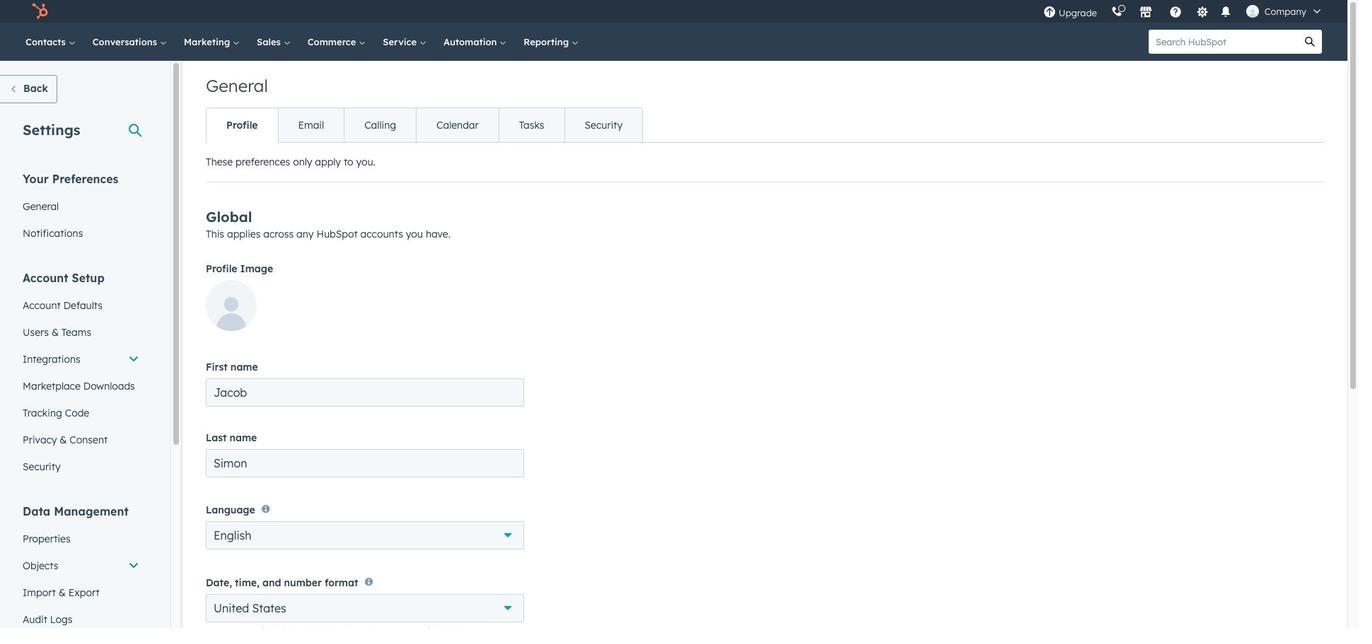 Task type: vqa. For each thing, say whether or not it's contained in the screenshot.
Jacob Simon IMAGE at top right
yes



Task type: locate. For each thing, give the bounding box(es) containing it.
navigation
[[206, 108, 643, 143]]

None text field
[[206, 449, 524, 478]]

your preferences element
[[14, 171, 148, 247]]

None text field
[[206, 379, 524, 407]]

menu
[[1037, 0, 1331, 23]]

account setup element
[[14, 270, 148, 480]]



Task type: describe. For each thing, give the bounding box(es) containing it.
data management element
[[14, 504, 148, 628]]

jacob simon image
[[1247, 5, 1259, 18]]

Search HubSpot search field
[[1149, 30, 1299, 54]]

marketplaces image
[[1140, 6, 1153, 19]]



